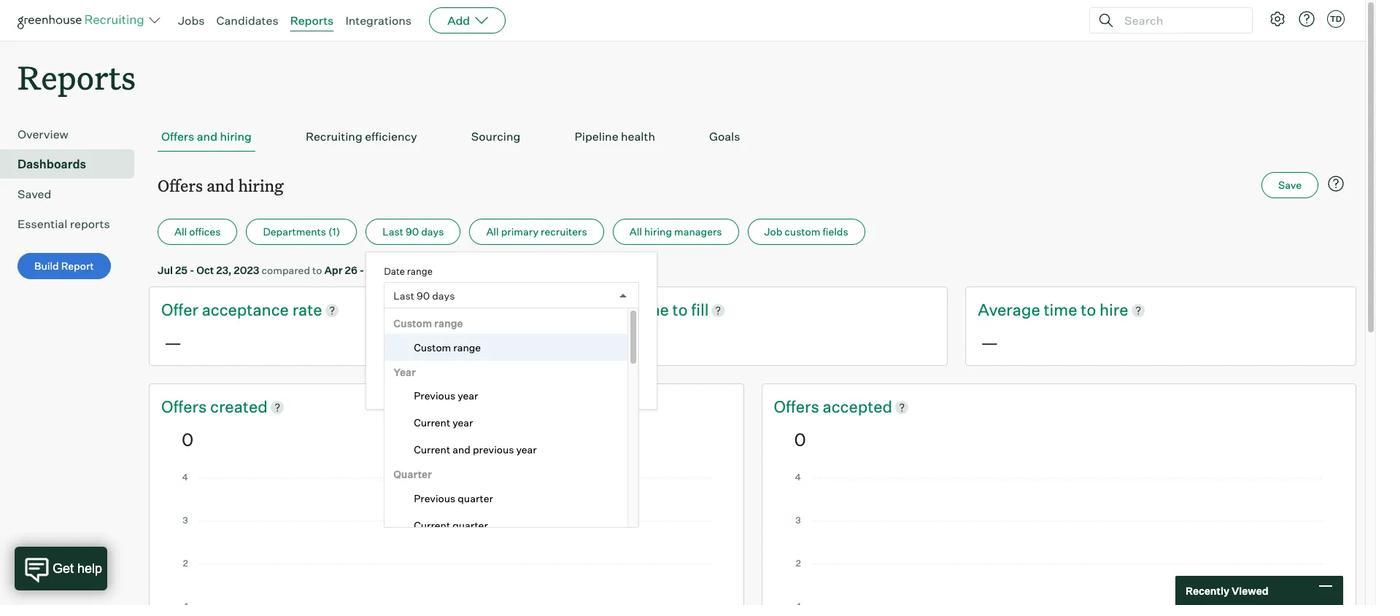Task type: describe. For each thing, give the bounding box(es) containing it.
job
[[765, 226, 783, 238]]

overview
[[18, 127, 68, 142]]

jul 25 - oct 23, 2023 compared to apr 26 - jul 24, 2023
[[158, 264, 428, 277]]

2 jul from the left
[[366, 264, 382, 277]]

0 vertical spatial custom
[[394, 318, 432, 330]]

job custom fields button
[[748, 219, 866, 245]]

greenhouse recruiting image
[[18, 12, 149, 29]]

candidates
[[216, 13, 279, 28]]

10/23/2023
[[528, 345, 585, 358]]

configure image
[[1269, 10, 1287, 28]]

Compare to previous time period checkbox
[[384, 379, 394, 388]]

1 vertical spatial offers and hiring
[[158, 175, 284, 196]]

goals
[[709, 129, 741, 144]]

all primary recruiters button
[[470, 219, 604, 245]]

integrations link
[[346, 13, 412, 28]]

acceptance
[[202, 300, 289, 320]]

current for current quarter
[[414, 519, 450, 532]]

— for hire
[[981, 332, 999, 354]]

overview link
[[18, 126, 128, 143]]

add button
[[429, 7, 506, 34]]

1 jul from the left
[[158, 264, 173, 277]]

xychart image for accepted
[[795, 474, 1324, 606]]

1 - from the left
[[190, 264, 194, 277]]

23,
[[216, 264, 232, 277]]

dashboards
[[18, 157, 86, 172]]

sourcing button
[[468, 122, 524, 152]]

created link
[[210, 396, 268, 419]]

1 — from the left
[[164, 332, 182, 354]]

departments (1)
[[263, 226, 340, 238]]

offers link for accepted
[[774, 396, 823, 419]]

to link for hire
[[1081, 299, 1100, 322]]

jobs link
[[178, 13, 205, 28]]

1 vertical spatial last
[[394, 290, 415, 302]]

build
[[34, 260, 59, 272]]

range for 07/25/2023
[[407, 266, 433, 278]]

all offices button
[[158, 219, 238, 245]]

essential reports
[[18, 217, 110, 232]]

recruiting
[[306, 129, 363, 144]]

current for current year
[[414, 417, 450, 429]]

start
[[384, 322, 406, 334]]

hire
[[1100, 300, 1129, 320]]

to left fill
[[673, 300, 688, 320]]

td
[[1331, 14, 1342, 24]]

sourcing
[[471, 129, 521, 144]]

year
[[394, 366, 416, 379]]

all primary recruiters
[[486, 226, 587, 238]]

date range
[[384, 266, 433, 278]]

(1)
[[328, 226, 340, 238]]

offer link
[[161, 299, 202, 322]]

rate
[[292, 300, 322, 320]]

apr
[[324, 264, 343, 277]]

25
[[175, 264, 188, 277]]

integrations
[[346, 13, 412, 28]]

0 vertical spatial custom range
[[394, 318, 463, 330]]

managers
[[674, 226, 722, 238]]

created
[[210, 397, 268, 417]]

to left hire at the right of the page
[[1081, 300, 1097, 320]]

offers and hiring button
[[158, 122, 255, 152]]

and inside button
[[197, 129, 218, 144]]

saved link
[[18, 186, 128, 203]]

build report
[[34, 260, 94, 272]]

1 2023 from the left
[[234, 264, 259, 277]]

range for previous year
[[434, 318, 463, 330]]

all for all offices
[[174, 226, 187, 238]]

1 vertical spatial and
[[207, 175, 235, 196]]

1 vertical spatial days
[[432, 290, 455, 302]]

current for current and previous year
[[414, 444, 450, 456]]

previous for and
[[473, 444, 514, 456]]

07/25/2023
[[393, 345, 451, 358]]

quarter for previous quarter
[[458, 492, 493, 505]]

viewed
[[1232, 585, 1269, 597]]

fields
[[823, 226, 849, 238]]

1 vertical spatial 90
[[417, 290, 430, 302]]

end date
[[519, 322, 559, 334]]

previous year
[[414, 390, 478, 402]]

year for current year
[[453, 417, 473, 429]]

average time to for fill
[[570, 300, 691, 320]]

job custom fields
[[765, 226, 849, 238]]

reports link
[[290, 13, 334, 28]]

24,
[[384, 264, 400, 277]]

pipeline
[[575, 129, 619, 144]]

to right compare at bottom left
[[443, 378, 453, 391]]

time for fill
[[636, 300, 669, 320]]

rate link
[[292, 299, 322, 322]]

recruiting efficiency button
[[302, 122, 421, 152]]

all offices
[[174, 226, 221, 238]]

report
[[61, 260, 94, 272]]

all for all primary recruiters
[[486, 226, 499, 238]]

previous quarter
[[414, 492, 493, 505]]

previous for to
[[455, 378, 496, 391]]

quarter
[[394, 469, 432, 481]]

recruiting efficiency
[[306, 129, 417, 144]]

acceptance link
[[202, 299, 292, 322]]

0 horizontal spatial time
[[499, 378, 520, 391]]

custom
[[785, 226, 821, 238]]

accepted
[[823, 397, 893, 417]]

departments
[[263, 226, 326, 238]]

period
[[522, 378, 553, 391]]

xychart image for created
[[182, 474, 711, 606]]

date
[[384, 266, 405, 278]]

recruiters
[[541, 226, 587, 238]]

offer
[[161, 300, 198, 320]]



Task type: locate. For each thing, give the bounding box(es) containing it.
compared
[[262, 264, 310, 277]]

0 horizontal spatial time link
[[636, 299, 673, 322]]

0 vertical spatial offers and hiring
[[161, 129, 252, 144]]

2 — from the left
[[573, 332, 590, 354]]

2 offers link from the left
[[774, 396, 823, 419]]

3 all from the left
[[630, 226, 642, 238]]

previous for previous year
[[414, 390, 456, 402]]

0 horizontal spatial average
[[570, 300, 632, 320]]

last down date range
[[394, 290, 415, 302]]

current
[[414, 417, 450, 429], [414, 444, 450, 456], [414, 519, 450, 532]]

0 horizontal spatial -
[[190, 264, 194, 277]]

1 to link from the left
[[673, 299, 691, 322]]

2 vertical spatial hiring
[[645, 226, 672, 238]]

custom range up 07/25/2023
[[394, 318, 463, 330]]

quarter down previous quarter
[[453, 519, 488, 532]]

quarter up current quarter
[[458, 492, 493, 505]]

days inside last 90 days button
[[421, 226, 444, 238]]

1 horizontal spatial xychart image
[[795, 474, 1324, 606]]

range right "date"
[[407, 266, 433, 278]]

0 vertical spatial last
[[383, 226, 404, 238]]

previous
[[414, 390, 456, 402], [414, 492, 456, 505]]

custom down start date in the left bottom of the page
[[414, 341, 451, 354]]

range
[[407, 266, 433, 278], [434, 318, 463, 330], [453, 341, 481, 354]]

0 horizontal spatial reports
[[18, 55, 136, 99]]

2 average link from the left
[[978, 299, 1044, 322]]

time link for fill
[[636, 299, 673, 322]]

3 current from the top
[[414, 519, 450, 532]]

previous down current year
[[473, 444, 514, 456]]

1 0 from the left
[[182, 429, 194, 451]]

1 horizontal spatial jul
[[366, 264, 382, 277]]

2 horizontal spatial time
[[1044, 300, 1078, 320]]

all
[[174, 226, 187, 238], [486, 226, 499, 238], [630, 226, 642, 238]]

hiring
[[220, 129, 252, 144], [238, 175, 284, 196], [645, 226, 672, 238]]

to left apr on the left top of page
[[312, 264, 322, 277]]

2 horizontal spatial —
[[981, 332, 999, 354]]

tab list containing offers and hiring
[[158, 122, 1348, 152]]

previous for previous quarter
[[414, 492, 456, 505]]

- right 25
[[190, 264, 194, 277]]

0 vertical spatial hiring
[[220, 129, 252, 144]]

2 xychart image from the left
[[795, 474, 1324, 606]]

year down period
[[516, 444, 537, 456]]

2 horizontal spatial all
[[630, 226, 642, 238]]

all inside all hiring managers button
[[630, 226, 642, 238]]

hire link
[[1100, 299, 1129, 322]]

to link for fill
[[673, 299, 691, 322]]

jobs
[[178, 13, 205, 28]]

1 horizontal spatial date
[[539, 322, 559, 334]]

last up 24,
[[383, 226, 404, 238]]

start date
[[384, 322, 428, 334]]

jul left 24,
[[366, 264, 382, 277]]

all for all hiring managers
[[630, 226, 642, 238]]

current and previous year
[[414, 444, 537, 456]]

xychart image
[[182, 474, 711, 606], [795, 474, 1324, 606]]

-
[[190, 264, 194, 277], [360, 264, 364, 277]]

offices
[[189, 226, 221, 238]]

90
[[406, 226, 419, 238], [417, 290, 430, 302]]

last inside button
[[383, 226, 404, 238]]

all hiring managers button
[[613, 219, 739, 245]]

1 vertical spatial hiring
[[238, 175, 284, 196]]

90 up date range
[[406, 226, 419, 238]]

90 inside last 90 days button
[[406, 226, 419, 238]]

2 current from the top
[[414, 444, 450, 456]]

dashboards link
[[18, 156, 128, 173]]

0 horizontal spatial average link
[[570, 299, 636, 322]]

0 vertical spatial reports
[[290, 13, 334, 28]]

1 horizontal spatial all
[[486, 226, 499, 238]]

last 90 days inside button
[[383, 226, 444, 238]]

2 average time to from the left
[[978, 300, 1100, 320]]

health
[[621, 129, 655, 144]]

1 current from the top
[[414, 417, 450, 429]]

1 vertical spatial last 90 days
[[394, 290, 455, 302]]

1 previous from the top
[[414, 390, 456, 402]]

custom range
[[394, 318, 463, 330], [414, 341, 481, 354]]

fill link
[[691, 299, 709, 322]]

all hiring managers
[[630, 226, 722, 238]]

0 vertical spatial year
[[458, 390, 478, 402]]

0 horizontal spatial 0
[[182, 429, 194, 451]]

last 90 days button
[[366, 219, 461, 245]]

date right start
[[408, 322, 428, 334]]

1 all from the left
[[174, 226, 187, 238]]

add
[[448, 13, 470, 28]]

1 vertical spatial previous
[[473, 444, 514, 456]]

time for hire
[[1044, 300, 1078, 320]]

previous up current year
[[455, 378, 496, 391]]

0 horizontal spatial all
[[174, 226, 187, 238]]

0 vertical spatial previous
[[414, 390, 456, 402]]

save
[[1279, 179, 1302, 191]]

range up compare to previous time period on the bottom of the page
[[453, 341, 481, 354]]

1 date from the left
[[408, 322, 428, 334]]

offers link
[[161, 396, 210, 419], [774, 396, 823, 419]]

- right 26
[[360, 264, 364, 277]]

2 average from the left
[[978, 300, 1041, 320]]

1 vertical spatial range
[[434, 318, 463, 330]]

0 horizontal spatial jul
[[158, 264, 173, 277]]

essential reports link
[[18, 215, 128, 233]]

0 vertical spatial and
[[197, 129, 218, 144]]

year up current and previous year
[[453, 417, 473, 429]]

0 vertical spatial 90
[[406, 226, 419, 238]]

2 2023 from the left
[[402, 264, 428, 277]]

quarter
[[458, 492, 493, 505], [453, 519, 488, 532]]

1 horizontal spatial average time to
[[978, 300, 1100, 320]]

0 horizontal spatial to link
[[673, 299, 691, 322]]

90 down date range
[[417, 290, 430, 302]]

current quarter
[[414, 519, 488, 532]]

0 horizontal spatial —
[[164, 332, 182, 354]]

average
[[570, 300, 632, 320], [978, 300, 1041, 320]]

time left period
[[499, 378, 520, 391]]

1 average link from the left
[[570, 299, 636, 322]]

1 vertical spatial current
[[414, 444, 450, 456]]

1 horizontal spatial 2023
[[402, 264, 428, 277]]

primary
[[501, 226, 539, 238]]

pipeline health
[[575, 129, 655, 144]]

goals button
[[706, 122, 744, 152]]

tab list
[[158, 122, 1348, 152]]

reports
[[290, 13, 334, 28], [18, 55, 136, 99]]

accepted link
[[823, 396, 893, 419]]

1 horizontal spatial time
[[636, 300, 669, 320]]

0 vertical spatial range
[[407, 266, 433, 278]]

1 vertical spatial reports
[[18, 55, 136, 99]]

1 xychart image from the left
[[182, 474, 711, 606]]

year up current year
[[458, 390, 478, 402]]

2 vertical spatial year
[[516, 444, 537, 456]]

to link
[[673, 299, 691, 322], [1081, 299, 1100, 322]]

0 vertical spatial days
[[421, 226, 444, 238]]

offers inside button
[[161, 129, 194, 144]]

1 horizontal spatial -
[[360, 264, 364, 277]]

offer acceptance
[[161, 300, 292, 320]]

oct
[[197, 264, 214, 277]]

1 horizontal spatial to link
[[1081, 299, 1100, 322]]

1 vertical spatial custom
[[414, 341, 451, 354]]

last 90 days up date range
[[383, 226, 444, 238]]

current year
[[414, 417, 473, 429]]

average link
[[570, 299, 636, 322], [978, 299, 1044, 322]]

all left managers
[[630, 226, 642, 238]]

date
[[408, 322, 428, 334], [539, 322, 559, 334]]

2 vertical spatial current
[[414, 519, 450, 532]]

1 time link from the left
[[636, 299, 673, 322]]

1 offers link from the left
[[161, 396, 210, 419]]

save button
[[1262, 172, 1319, 199]]

0 horizontal spatial 2023
[[234, 264, 259, 277]]

2 to link from the left
[[1081, 299, 1100, 322]]

2023 right 24,
[[402, 264, 428, 277]]

2023
[[234, 264, 259, 277], [402, 264, 428, 277]]

1 vertical spatial custom range
[[414, 341, 481, 354]]

0 for created
[[182, 429, 194, 451]]

2023 right 23,
[[234, 264, 259, 277]]

essential
[[18, 217, 67, 232]]

1 horizontal spatial reports
[[290, 13, 334, 28]]

last 90 days down date range
[[394, 290, 455, 302]]

0 vertical spatial last 90 days
[[383, 226, 444, 238]]

faq image
[[1328, 175, 1345, 193]]

last 90 days
[[383, 226, 444, 238], [394, 290, 455, 302]]

previous up current year
[[414, 390, 456, 402]]

1 horizontal spatial 0
[[795, 429, 806, 451]]

offers link for created
[[161, 396, 210, 419]]

time left fill
[[636, 300, 669, 320]]

custom range down start date in the left bottom of the page
[[414, 341, 481, 354]]

0 horizontal spatial xychart image
[[182, 474, 711, 606]]

2 previous from the top
[[414, 492, 456, 505]]

1 average time to from the left
[[570, 300, 691, 320]]

1 horizontal spatial average link
[[978, 299, 1044, 322]]

average link for fill
[[570, 299, 636, 322]]

1 vertical spatial quarter
[[453, 519, 488, 532]]

recently viewed
[[1186, 585, 1269, 597]]

1 horizontal spatial time link
[[1044, 299, 1081, 322]]

reports
[[70, 217, 110, 232]]

date right 'end'
[[539, 322, 559, 334]]

efficiency
[[365, 129, 417, 144]]

3 — from the left
[[981, 332, 999, 354]]

td button
[[1325, 7, 1348, 31]]

all left primary
[[486, 226, 499, 238]]

0 for accepted
[[795, 429, 806, 451]]

1 average from the left
[[570, 300, 632, 320]]

td button
[[1328, 10, 1345, 28]]

2 vertical spatial and
[[453, 444, 471, 456]]

2 vertical spatial range
[[453, 341, 481, 354]]

all left the offices
[[174, 226, 187, 238]]

candidates link
[[216, 13, 279, 28]]

2 all from the left
[[486, 226, 499, 238]]

26
[[345, 264, 358, 277]]

0 horizontal spatial offers link
[[161, 396, 210, 419]]

0 vertical spatial quarter
[[458, 492, 493, 505]]

date for end date
[[539, 322, 559, 334]]

reports down greenhouse recruiting image
[[18, 55, 136, 99]]

saved
[[18, 187, 51, 202]]

1 horizontal spatial offers link
[[774, 396, 823, 419]]

— for fill
[[573, 332, 590, 354]]

2 - from the left
[[360, 264, 364, 277]]

2 time link from the left
[[1044, 299, 1081, 322]]

jul left 25
[[158, 264, 173, 277]]

current down previous quarter
[[414, 519, 450, 532]]

build report button
[[18, 253, 111, 280]]

1 horizontal spatial —
[[573, 332, 590, 354]]

compare
[[397, 378, 441, 391]]

0 vertical spatial previous
[[455, 378, 496, 391]]

0 horizontal spatial average time to
[[570, 300, 691, 320]]

pipeline health button
[[571, 122, 659, 152]]

all inside all offices button
[[174, 226, 187, 238]]

all inside 'all primary recruiters' button
[[486, 226, 499, 238]]

year for previous year
[[458, 390, 478, 402]]

date for start date
[[408, 322, 428, 334]]

2 date from the left
[[539, 322, 559, 334]]

departments (1) button
[[246, 219, 357, 245]]

time link for hire
[[1044, 299, 1081, 322]]

offers and hiring inside button
[[161, 129, 252, 144]]

current down current year
[[414, 444, 450, 456]]

time link
[[636, 299, 673, 322], [1044, 299, 1081, 322]]

custom up 07/25/2023
[[394, 318, 432, 330]]

range up 07/25/2023
[[434, 318, 463, 330]]

0 vertical spatial current
[[414, 417, 450, 429]]

quarter for current quarter
[[453, 519, 488, 532]]

1 horizontal spatial average
[[978, 300, 1041, 320]]

average for hire
[[978, 300, 1041, 320]]

previous up current quarter
[[414, 492, 456, 505]]

days down date range
[[432, 290, 455, 302]]

average time to for hire
[[978, 300, 1100, 320]]

end
[[519, 322, 537, 334]]

0 horizontal spatial date
[[408, 322, 428, 334]]

2 0 from the left
[[795, 429, 806, 451]]

1 vertical spatial previous
[[414, 492, 456, 505]]

current down previous year
[[414, 417, 450, 429]]

average for fill
[[570, 300, 632, 320]]

compare to previous time period
[[397, 378, 553, 391]]

average link for hire
[[978, 299, 1044, 322]]

time left hire at the right of the page
[[1044, 300, 1078, 320]]

time link left hire link
[[1044, 299, 1081, 322]]

previous
[[455, 378, 496, 391], [473, 444, 514, 456]]

Search text field
[[1121, 10, 1239, 31]]

time link left fill link
[[636, 299, 673, 322]]

days up date range
[[421, 226, 444, 238]]

offers and hiring
[[161, 129, 252, 144], [158, 175, 284, 196]]

reports right candidates link
[[290, 13, 334, 28]]

1 vertical spatial year
[[453, 417, 473, 429]]



Task type: vqa. For each thing, say whether or not it's contained in the screenshot.
your
no



